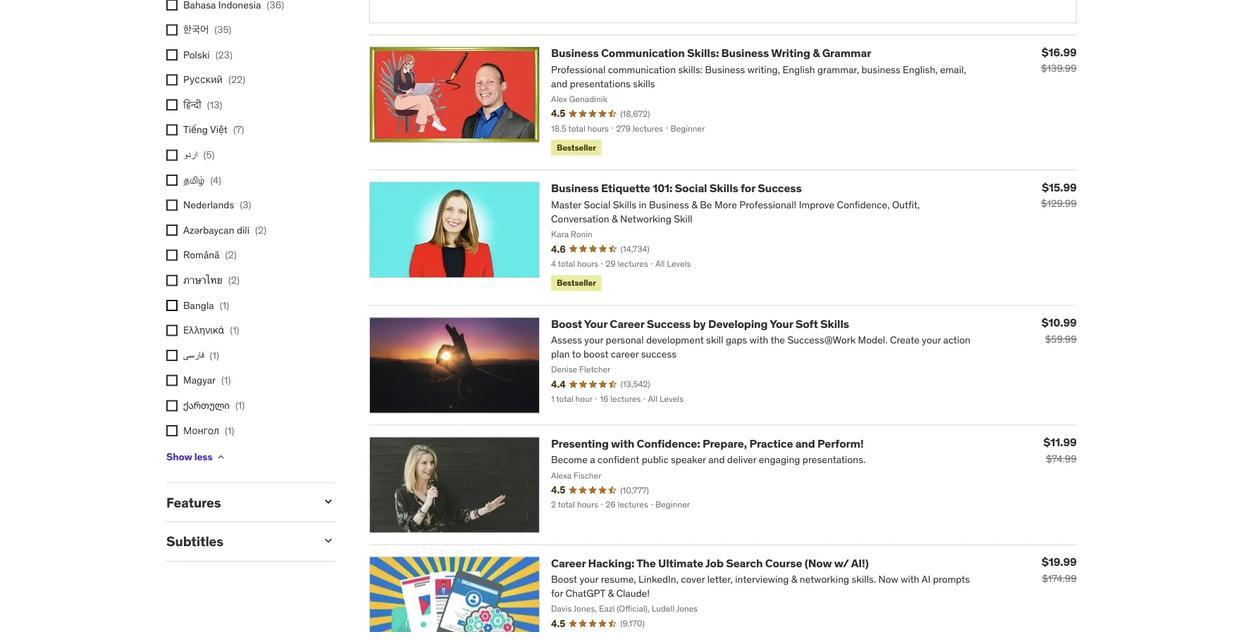 Task type: locate. For each thing, give the bounding box(es) containing it.
8 xsmall image from the top
[[166, 401, 178, 412]]

for
[[741, 182, 755, 196]]

presenting
[[551, 437, 609, 451]]

1 vertical spatial skills
[[820, 317, 849, 331]]

(2) down azərbaycan dili (2)
[[225, 249, 237, 262]]

business
[[551, 46, 599, 61], [721, 46, 769, 61], [551, 182, 599, 196]]

presenting with confidence: prepare, practice and perform!
[[551, 437, 864, 451]]

success left the by
[[647, 317, 691, 331]]

xsmall image
[[166, 25, 178, 36], [166, 50, 178, 61], [166, 75, 178, 86], [166, 100, 178, 111], [166, 125, 178, 136], [166, 175, 178, 186], [166, 326, 178, 337], [166, 351, 178, 362], [166, 376, 178, 387], [215, 452, 227, 464]]

skills right the soft
[[820, 317, 849, 331]]

(1) right فارسی
[[210, 350, 219, 362]]

한국어
[[183, 24, 209, 36]]

101:
[[653, 182, 672, 196]]

xsmall image for русский
[[166, 75, 178, 86]]

confidence:
[[637, 437, 700, 451]]

career left hacking:
[[551, 557, 586, 571]]

xsmall image left ελληνικά
[[166, 326, 178, 337]]

success
[[758, 182, 802, 196], [647, 317, 691, 331]]

small image
[[321, 495, 335, 509], [321, 535, 335, 549]]

فارسی
[[183, 350, 204, 362]]

success right for
[[758, 182, 802, 196]]

xsmall image left the tiếng
[[166, 125, 178, 136]]

(1) right "bangla"
[[220, 299, 229, 312]]

social
[[675, 182, 707, 196]]

career
[[610, 317, 644, 331], [551, 557, 586, 571]]

xsmall image left हिन्दी
[[166, 100, 178, 111]]

اردو
[[183, 149, 198, 162]]

bangla (1)
[[183, 299, 229, 312]]

ελληνικά (1)
[[183, 325, 239, 337]]

xsmall image left русский
[[166, 75, 178, 86]]

(1) for فارسی (1)
[[210, 350, 219, 362]]

xsmall image
[[166, 0, 178, 11], [166, 150, 178, 161], [166, 200, 178, 211], [166, 225, 178, 237], [166, 250, 178, 262], [166, 275, 178, 287], [166, 300, 178, 312], [166, 401, 178, 412], [166, 426, 178, 437]]

7 xsmall image from the top
[[166, 300, 178, 312]]

4 xsmall image from the top
[[166, 225, 178, 237]]

xsmall image right less
[[215, 452, 227, 464]]

हिन्दी (13)
[[183, 99, 222, 111]]

0 horizontal spatial your
[[584, 317, 607, 331]]

grammar
[[822, 46, 871, 61]]

xsmall image left polski
[[166, 50, 178, 61]]

soft
[[795, 317, 818, 331]]

(35)
[[214, 24, 232, 36]]

features
[[166, 495, 221, 512]]

xsmall image for اردو
[[166, 150, 178, 161]]

1 vertical spatial small image
[[321, 535, 335, 549]]

0 vertical spatial small image
[[321, 495, 335, 509]]

subtitles
[[166, 534, 223, 551]]

1 small image from the top
[[321, 495, 335, 509]]

xsmall image for azərbaycan
[[166, 225, 178, 237]]

2 vertical spatial (2)
[[228, 274, 240, 287]]

$16.99 $139.99
[[1041, 45, 1077, 75]]

0 horizontal spatial success
[[647, 317, 691, 331]]

skills
[[710, 182, 738, 196], [820, 317, 849, 331]]

hacking:
[[588, 557, 634, 571]]

(now
[[805, 557, 832, 571]]

(1) right magyar
[[221, 375, 231, 387]]

career right boost
[[610, 317, 644, 331]]

3 xsmall image from the top
[[166, 200, 178, 211]]

(3)
[[240, 199, 251, 212]]

xsmall image left فارسی
[[166, 351, 178, 362]]

subtitles button
[[166, 534, 310, 551]]

(2)
[[255, 224, 267, 237], [225, 249, 237, 262], [228, 274, 240, 287]]

xsmall image for română
[[166, 250, 178, 262]]

9 xsmall image from the top
[[166, 426, 178, 437]]

0 vertical spatial skills
[[710, 182, 738, 196]]

tiếng
[[183, 124, 208, 137]]

0 horizontal spatial career
[[551, 557, 586, 571]]

1 your from the left
[[584, 317, 607, 331]]

(2) right ภาษาไทย
[[228, 274, 240, 287]]

your left the soft
[[770, 317, 793, 331]]

(1) right ελληνικά
[[230, 325, 239, 337]]

6 xsmall image from the top
[[166, 275, 178, 287]]

0 vertical spatial success
[[758, 182, 802, 196]]

skills left for
[[710, 182, 738, 196]]

your right boost
[[584, 317, 607, 331]]

less
[[194, 451, 212, 464]]

1 horizontal spatial your
[[770, 317, 793, 331]]

xsmall image for ภาษาไทย
[[166, 275, 178, 287]]

हिन्दी
[[183, 99, 201, 111]]

business for business etiquette 101: social skills for success
[[551, 182, 599, 196]]

by
[[693, 317, 706, 331]]

features button
[[166, 495, 310, 512]]

xsmall image for ελληνικά
[[166, 326, 178, 337]]

writing
[[771, 46, 810, 61]]

show less
[[166, 451, 212, 464]]

$19.99 $174.99
[[1042, 556, 1077, 585]]

(5)
[[203, 149, 215, 162]]

business left etiquette
[[551, 182, 599, 196]]

ภาษาไทย (2)
[[183, 274, 240, 287]]

(2) for ภาษาไทย (2)
[[228, 274, 240, 287]]

business for business communication skills: business writing & grammar
[[551, 46, 599, 61]]

business left communication
[[551, 46, 599, 61]]

română
[[183, 249, 220, 262]]

(1) for magyar (1)
[[221, 375, 231, 387]]

0 vertical spatial career
[[610, 317, 644, 331]]

1 horizontal spatial career
[[610, 317, 644, 331]]

5 xsmall image from the top
[[166, 250, 178, 262]]

$74.99
[[1046, 453, 1077, 466]]

small image for features
[[321, 495, 335, 509]]

xsmall image for فارسی
[[166, 351, 178, 362]]

prepare,
[[703, 437, 747, 451]]

(2) right dili at left
[[255, 224, 267, 237]]

română (2)
[[183, 249, 237, 262]]

xsmall image left magyar
[[166, 376, 178, 387]]

2 xsmall image from the top
[[166, 150, 178, 161]]

(7)
[[233, 124, 244, 137]]

(1) right ქართული on the left
[[235, 400, 245, 412]]

1 vertical spatial (2)
[[225, 249, 237, 262]]

show less button
[[166, 444, 227, 472]]

$11.99
[[1043, 436, 1077, 450]]

with
[[611, 437, 634, 451]]

$16.99
[[1042, 45, 1077, 60]]

$19.99
[[1042, 556, 1077, 570]]

business right the skills:
[[721, 46, 769, 61]]

2 small image from the top
[[321, 535, 335, 549]]

xsmall image left தமிழ்
[[166, 175, 178, 186]]

(1) for bangla (1)
[[220, 299, 229, 312]]

and
[[795, 437, 815, 451]]

2 your from the left
[[770, 317, 793, 331]]

xsmall image left 한국어
[[166, 25, 178, 36]]

(1) right монгол
[[225, 425, 234, 438]]

skills:
[[687, 46, 719, 61]]

$139.99
[[1041, 62, 1077, 75]]

$59.99
[[1045, 333, 1077, 346]]

w/
[[834, 557, 849, 571]]

(2) for română (2)
[[225, 249, 237, 262]]

$15.99
[[1042, 181, 1077, 195]]



Task type: vqa. For each thing, say whether or not it's contained in the screenshot.


Task type: describe. For each thing, give the bounding box(es) containing it.
developing
[[708, 317, 768, 331]]

xsmall image for தமிழ்
[[166, 175, 178, 186]]

xsmall image for ქართული
[[166, 401, 178, 412]]

1 vertical spatial success
[[647, 317, 691, 331]]

ultimate
[[658, 557, 703, 571]]

show
[[166, 451, 192, 464]]

business communication skills: business writing & grammar link
[[551, 46, 871, 61]]

xsmall image for bangla
[[166, 300, 178, 312]]

ქართული (1)
[[183, 400, 245, 412]]

தமிழ் (4)
[[183, 174, 221, 187]]

اردو (5)
[[183, 149, 215, 162]]

(1) for монгол (1)
[[225, 425, 234, 438]]

$11.99 $74.99
[[1043, 436, 1077, 466]]

boost
[[551, 317, 582, 331]]

فارسی (1)
[[183, 350, 219, 362]]

career hacking: the ultimate job search course (now w/ ai!)
[[551, 557, 869, 571]]

practice
[[749, 437, 793, 451]]

etiquette
[[601, 182, 650, 196]]

1 xsmall image from the top
[[166, 0, 178, 11]]

magyar
[[183, 375, 216, 387]]

small image for subtitles
[[321, 535, 335, 549]]

việt
[[210, 124, 228, 137]]

(1) for ελληνικά (1)
[[230, 325, 239, 337]]

xsmall image for tiếng
[[166, 125, 178, 136]]

business etiquette 101: social skills for success link
[[551, 182, 802, 196]]

azərbaycan dili (2)
[[183, 224, 267, 237]]

search
[[726, 557, 763, 571]]

(22)
[[228, 74, 245, 86]]

presenting with confidence: prepare, practice and perform! link
[[551, 437, 864, 451]]

tiếng việt (7)
[[183, 124, 244, 137]]

русский (22)
[[183, 74, 245, 86]]

business communication skills: business writing & grammar
[[551, 46, 871, 61]]

nederlands
[[183, 199, 234, 212]]

$10.99 $59.99
[[1042, 316, 1077, 346]]

xsmall image for हिन्दी
[[166, 100, 178, 111]]

xsmall image for polski
[[166, 50, 178, 61]]

polski
[[183, 49, 210, 61]]

perform!
[[818, 437, 864, 451]]

boost your career success by developing your soft skills
[[551, 317, 849, 331]]

0 vertical spatial (2)
[[255, 224, 267, 237]]

ai!)
[[851, 557, 869, 571]]

(1) for ქართული (1)
[[235, 400, 245, 412]]

(23)
[[215, 49, 233, 61]]

xsmall image for монгол
[[166, 426, 178, 437]]

magyar (1)
[[183, 375, 231, 387]]

bangla
[[183, 299, 214, 312]]

монгол
[[183, 425, 219, 438]]

(4)
[[210, 174, 221, 187]]

монгол (1)
[[183, 425, 234, 438]]

communication
[[601, 46, 685, 61]]

$174.99
[[1042, 573, 1077, 585]]

career hacking: the ultimate job search course (now w/ ai!) link
[[551, 557, 869, 571]]

xsmall image inside show less button
[[215, 452, 227, 464]]

ελληνικά
[[183, 325, 224, 337]]

course
[[765, 557, 802, 571]]

ქართული
[[183, 400, 230, 412]]

1 vertical spatial career
[[551, 557, 586, 571]]

xsmall image for magyar
[[166, 376, 178, 387]]

$129.99
[[1041, 198, 1077, 210]]

1 horizontal spatial success
[[758, 182, 802, 196]]

தமிழ்
[[183, 174, 205, 187]]

xsmall image for nederlands
[[166, 200, 178, 211]]

business etiquette 101: social skills for success
[[551, 182, 802, 196]]

&
[[813, 46, 820, 61]]

nederlands (3)
[[183, 199, 251, 212]]

(13)
[[207, 99, 222, 111]]

ภาษาไทย
[[183, 274, 223, 287]]

$10.99
[[1042, 316, 1077, 330]]

0 horizontal spatial skills
[[710, 182, 738, 196]]

dili
[[237, 224, 250, 237]]

xsmall image for 한국어
[[166, 25, 178, 36]]

job
[[705, 557, 724, 571]]

$15.99 $129.99
[[1041, 181, 1077, 210]]

boost your career success by developing your soft skills link
[[551, 317, 849, 331]]

русский
[[183, 74, 223, 86]]

the
[[637, 557, 656, 571]]

azərbaycan
[[183, 224, 234, 237]]

polski (23)
[[183, 49, 233, 61]]

1 horizontal spatial skills
[[820, 317, 849, 331]]

한국어 (35)
[[183, 24, 232, 36]]



